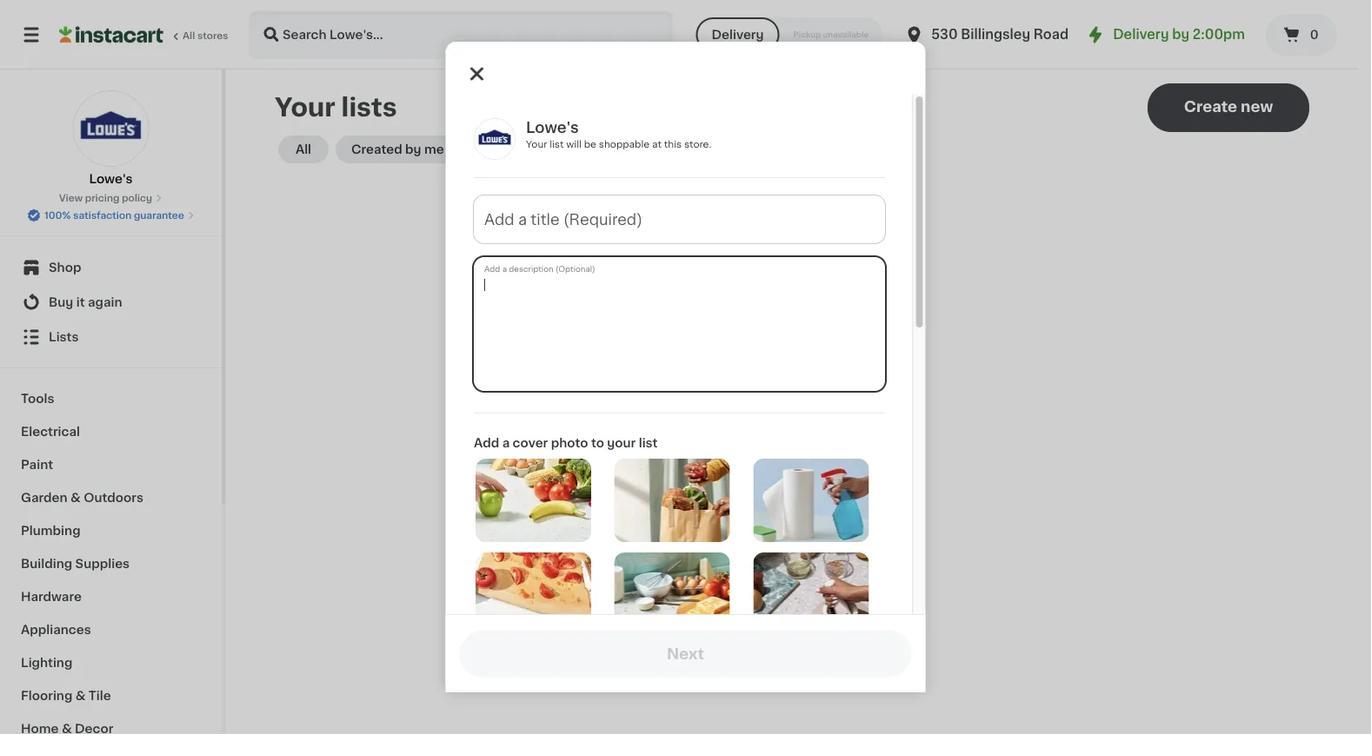 Task type: vqa. For each thing, say whether or not it's contained in the screenshot.
photo
yes



Task type: describe. For each thing, give the bounding box(es) containing it.
me
[[424, 143, 444, 156]]

outdoors
[[84, 492, 143, 504]]

delivery by 2:00pm
[[1113, 28, 1245, 41]]

delivery for delivery
[[712, 29, 764, 41]]

by for created
[[405, 143, 421, 156]]

530 billingsley road button
[[904, 10, 1069, 59]]

created
[[351, 143, 402, 156]]

hardware
[[21, 591, 82, 604]]

a person touching an apple, a banana, a bunch of tomatoes, and an assortment of other vegetables on a counter. image
[[475, 459, 591, 543]]

created by me button
[[336, 136, 460, 163]]

view pricing policy
[[59, 193, 152, 203]]

delivery by 2:00pm link
[[1085, 24, 1245, 45]]

tools
[[21, 393, 54, 405]]

a person holding a tomato and a grocery bag with a baguette and vegetables. image
[[614, 459, 730, 543]]

create new button
[[1148, 83, 1310, 132]]

Add a title (Required) text field
[[474, 196, 885, 243]]

policy
[[122, 193, 152, 203]]

plumbing
[[21, 525, 80, 537]]

lists for lists you create will be saved here.
[[686, 380, 715, 392]]

here.
[[868, 380, 898, 392]]

this
[[664, 140, 682, 149]]

lowe's for lowe's your list will be shoppable at this store.
[[526, 120, 578, 135]]

all stores
[[183, 31, 228, 40]]

be for lists
[[809, 380, 825, 392]]

your inside lowe's your list will be shoppable at this store.
[[526, 140, 547, 149]]

list_add_items dialog
[[446, 42, 926, 735]]

a wooden cutting board and knife, and a few sliced tomatoes and two whole tomatoes. image
[[475, 553, 591, 636]]

a small bottle of milk, a bowl and a whisk, a carton of 6 eggs, a bunch of tomatoes on the vine, sliced cheese, a head of lettuce, and a loaf of bread. image
[[614, 553, 730, 636]]

supplies
[[75, 558, 130, 570]]

pricing
[[85, 193, 119, 203]]

plumbing link
[[10, 515, 211, 548]]

a person with white painted nails grinding some spices with a mortar and pestle. image
[[753, 553, 869, 636]]

saved
[[828, 380, 865, 392]]

flooring & tile
[[21, 690, 111, 703]]

at
[[652, 140, 661, 149]]

flooring
[[21, 690, 72, 703]]

electrical
[[21, 426, 80, 438]]

add a cover photo to your list
[[474, 437, 657, 450]]

be for lowe's
[[584, 140, 596, 149]]

cover
[[512, 437, 548, 450]]

lists link
[[10, 320, 211, 355]]

stores
[[197, 31, 228, 40]]

lists you create will be saved here.
[[686, 380, 898, 392]]

delivery button
[[696, 17, 780, 52]]

hardware link
[[10, 581, 211, 614]]

100%
[[44, 211, 71, 220]]

a table wtih assorted snacks and drinks. image
[[614, 647, 730, 730]]

appliances
[[21, 624, 91, 637]]

will for lists
[[787, 380, 806, 392]]

garden & outdoors
[[21, 492, 143, 504]]

all for all stores
[[183, 31, 195, 40]]

tile
[[89, 690, 111, 703]]

2:00pm
[[1193, 28, 1245, 41]]

buy it again
[[49, 297, 122, 309]]

1 vertical spatial list
[[638, 437, 657, 450]]

shoppable
[[599, 140, 649, 149]]

appliances link
[[10, 614, 211, 647]]

created by me
[[351, 143, 444, 156]]

your
[[607, 437, 636, 450]]

will for lowe's
[[566, 140, 581, 149]]

again
[[88, 297, 122, 309]]



Task type: locate. For each thing, give the bounding box(es) containing it.
all inside button
[[296, 143, 311, 156]]

be inside lowe's your list will be shoppable at this store.
[[584, 140, 596, 149]]

your lists
[[275, 95, 397, 120]]

1 horizontal spatial list
[[638, 437, 657, 450]]

&
[[70, 492, 81, 504], [75, 690, 86, 703]]

None search field
[[249, 10, 673, 59]]

be
[[584, 140, 596, 149], [809, 380, 825, 392]]

1 horizontal spatial will
[[787, 380, 806, 392]]

create new
[[1184, 100, 1273, 114]]

all for all
[[296, 143, 311, 156]]

lowe's link
[[73, 90, 149, 188]]

list
[[549, 140, 563, 149], [638, 437, 657, 450]]

all down your lists
[[296, 143, 311, 156]]

view pricing policy link
[[59, 191, 163, 205]]

will
[[566, 140, 581, 149], [787, 380, 806, 392]]

lowe's inside lowe's your list will be shoppable at this store.
[[526, 120, 578, 135]]

lighting
[[21, 657, 72, 670]]

your
[[275, 95, 336, 120], [526, 140, 547, 149]]

0 vertical spatial lowe's
[[526, 120, 578, 135]]

1 horizontal spatial lowe's
[[526, 120, 578, 135]]

shop link
[[10, 250, 211, 285]]

garden
[[21, 492, 68, 504]]

lists
[[49, 331, 79, 344], [686, 380, 715, 392]]

tools link
[[10, 383, 211, 416]]

lowe's for lowe's
[[89, 173, 133, 185]]

building supplies
[[21, 558, 130, 570]]

0 vertical spatial be
[[584, 140, 596, 149]]

be left saved
[[809, 380, 825, 392]]

paint link
[[10, 449, 211, 482]]

list inside lowe's your list will be shoppable at this store.
[[549, 140, 563, 149]]

building supplies link
[[10, 548, 211, 581]]

road
[[1034, 28, 1069, 41]]

1 vertical spatial lowe's
[[89, 173, 133, 185]]

all button
[[278, 136, 329, 163]]

delivery for delivery by 2:00pm
[[1113, 28, 1169, 41]]

0 vertical spatial your
[[275, 95, 336, 120]]

service type group
[[696, 17, 883, 52]]

lowe's logo image inside list_add_items dialog
[[474, 118, 515, 160]]

new
[[1241, 100, 1273, 114]]

0 horizontal spatial all
[[183, 31, 195, 40]]

1 horizontal spatial lists
[[686, 380, 715, 392]]

lowe's logo image
[[73, 90, 149, 167], [474, 118, 515, 160]]

1 horizontal spatial be
[[809, 380, 825, 392]]

0
[[1310, 29, 1319, 41]]

by
[[1172, 28, 1190, 41], [405, 143, 421, 156]]

0 vertical spatial all
[[183, 31, 195, 40]]

all
[[183, 31, 195, 40], [296, 143, 311, 156]]

& left tile
[[75, 690, 86, 703]]

will inside lowe's your list will be shoppable at this store.
[[566, 140, 581, 149]]

0 horizontal spatial delivery
[[712, 29, 764, 41]]

lowe's
[[526, 120, 578, 135], [89, 173, 133, 185]]

cotton pads, ointment, cream, and bottle of liquid. image
[[753, 647, 869, 730]]

530 billingsley road
[[932, 28, 1069, 41]]

1 vertical spatial your
[[526, 140, 547, 149]]

a roll of paper towels, a person holding a spray bottle of blue cleaning solution, and a sponge. image
[[753, 459, 869, 543]]

lists
[[341, 95, 397, 120]]

photo
[[551, 437, 588, 450]]

to
[[591, 437, 604, 450]]

buy
[[49, 297, 73, 309]]

electrical link
[[10, 416, 211, 449]]

100% satisfaction guarantee
[[44, 211, 184, 220]]

by inside button
[[405, 143, 421, 156]]

be left shoppable at the left of page
[[584, 140, 596, 149]]

all left the stores
[[183, 31, 195, 40]]

0 horizontal spatial your
[[275, 95, 336, 120]]

store.
[[684, 140, 711, 149]]

satisfaction
[[73, 211, 132, 220]]

1 vertical spatial be
[[809, 380, 825, 392]]

shop
[[49, 262, 81, 274]]

1 horizontal spatial all
[[296, 143, 311, 156]]

1 horizontal spatial by
[[1172, 28, 1190, 41]]

guarantee
[[134, 211, 184, 220]]

0 vertical spatial by
[[1172, 28, 1190, 41]]

paint
[[21, 459, 53, 471]]

list left shoppable at the left of page
[[549, 140, 563, 149]]

& for garden
[[70, 492, 81, 504]]

0 horizontal spatial lowe's
[[89, 173, 133, 185]]

a roll of paper towels, a gallon of orange juice, a small bottle of milk, a bunch of bananas. image
[[475, 647, 591, 730]]

lowe's your list will be shoppable at this store.
[[526, 120, 711, 149]]

& for flooring
[[75, 690, 86, 703]]

1 vertical spatial &
[[75, 690, 86, 703]]

lists left you
[[686, 380, 715, 392]]

you
[[718, 380, 741, 392]]

by left the 2:00pm on the right top
[[1172, 28, 1190, 41]]

1 horizontal spatial lowe's logo image
[[474, 118, 515, 160]]

will right "create"
[[787, 380, 806, 392]]

1 vertical spatial by
[[405, 143, 421, 156]]

0 horizontal spatial list
[[549, 140, 563, 149]]

lowe's logo image up view pricing policy link
[[73, 90, 149, 167]]

lowe's logo image right me on the left of the page
[[474, 118, 515, 160]]

view
[[59, 193, 83, 203]]

delivery
[[1113, 28, 1169, 41], [712, 29, 764, 41]]

instacart logo image
[[59, 24, 163, 45]]

0 horizontal spatial lowe's logo image
[[73, 90, 149, 167]]

1 vertical spatial all
[[296, 143, 311, 156]]

1 vertical spatial will
[[787, 380, 806, 392]]

by for delivery
[[1172, 28, 1190, 41]]

0 horizontal spatial lists
[[49, 331, 79, 344]]

lists for lists
[[49, 331, 79, 344]]

0 horizontal spatial will
[[566, 140, 581, 149]]

lighting link
[[10, 647, 211, 680]]

0 horizontal spatial be
[[584, 140, 596, 149]]

list right your
[[638, 437, 657, 450]]

0 button
[[1266, 14, 1337, 56]]

0 horizontal spatial by
[[405, 143, 421, 156]]

create
[[1184, 100, 1238, 114]]

0 vertical spatial lists
[[49, 331, 79, 344]]

lists down buy
[[49, 331, 79, 344]]

buy it again link
[[10, 285, 211, 320]]

530
[[932, 28, 958, 41]]

0 vertical spatial &
[[70, 492, 81, 504]]

garden & outdoors link
[[10, 482, 211, 515]]

it
[[76, 297, 85, 309]]

building
[[21, 558, 72, 570]]

100% satisfaction guarantee button
[[27, 205, 195, 223]]

1 vertical spatial lists
[[686, 380, 715, 392]]

& right garden
[[70, 492, 81, 504]]

all stores link
[[59, 10, 230, 59]]

by left me on the left of the page
[[405, 143, 421, 156]]

none text field inside list_add_items dialog
[[474, 257, 885, 391]]

1 horizontal spatial delivery
[[1113, 28, 1169, 41]]

create
[[744, 380, 784, 392]]

1 horizontal spatial your
[[526, 140, 547, 149]]

0 vertical spatial will
[[566, 140, 581, 149]]

None text field
[[474, 257, 885, 391]]

will left shoppable at the left of page
[[566, 140, 581, 149]]

a
[[502, 437, 509, 450]]

delivery inside button
[[712, 29, 764, 41]]

0 vertical spatial list
[[549, 140, 563, 149]]

flooring & tile link
[[10, 680, 211, 713]]

add
[[474, 437, 499, 450]]

billingsley
[[961, 28, 1031, 41]]



